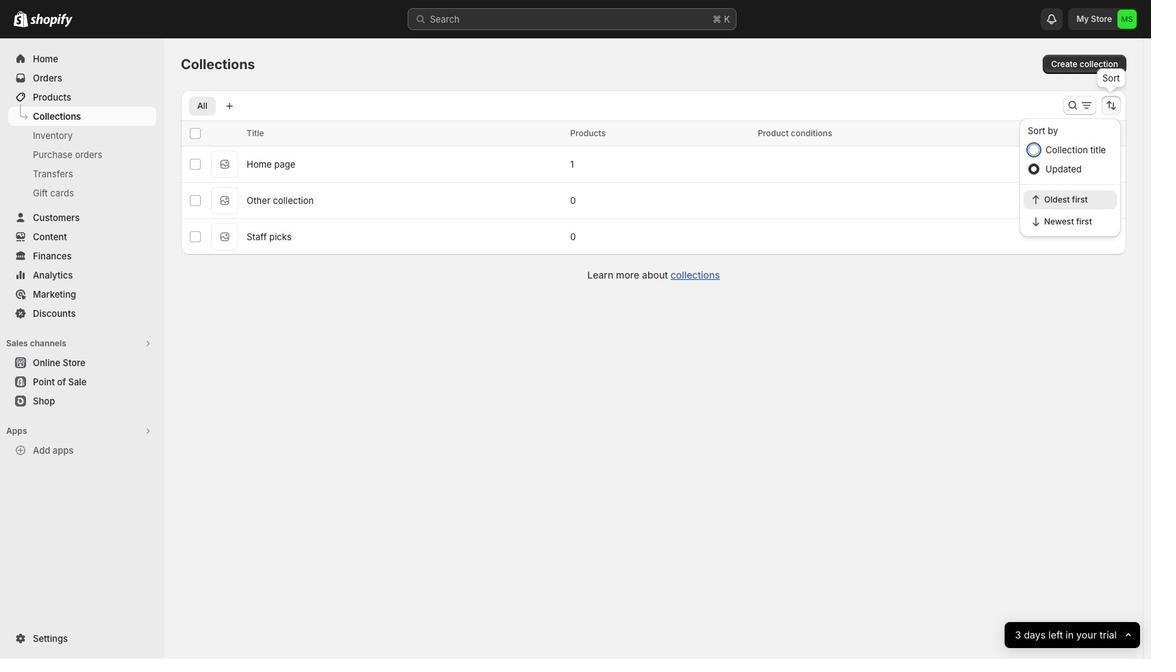 Task type: vqa. For each thing, say whether or not it's contained in the screenshot.
tooltip
yes



Task type: locate. For each thing, give the bounding box(es) containing it.
tooltip
[[1097, 69, 1126, 88]]

shopify image
[[14, 11, 28, 27], [30, 14, 73, 27]]

1 horizontal spatial shopify image
[[30, 14, 73, 27]]

0 horizontal spatial shopify image
[[14, 11, 28, 27]]



Task type: describe. For each thing, give the bounding box(es) containing it.
my store image
[[1118, 10, 1137, 29]]



